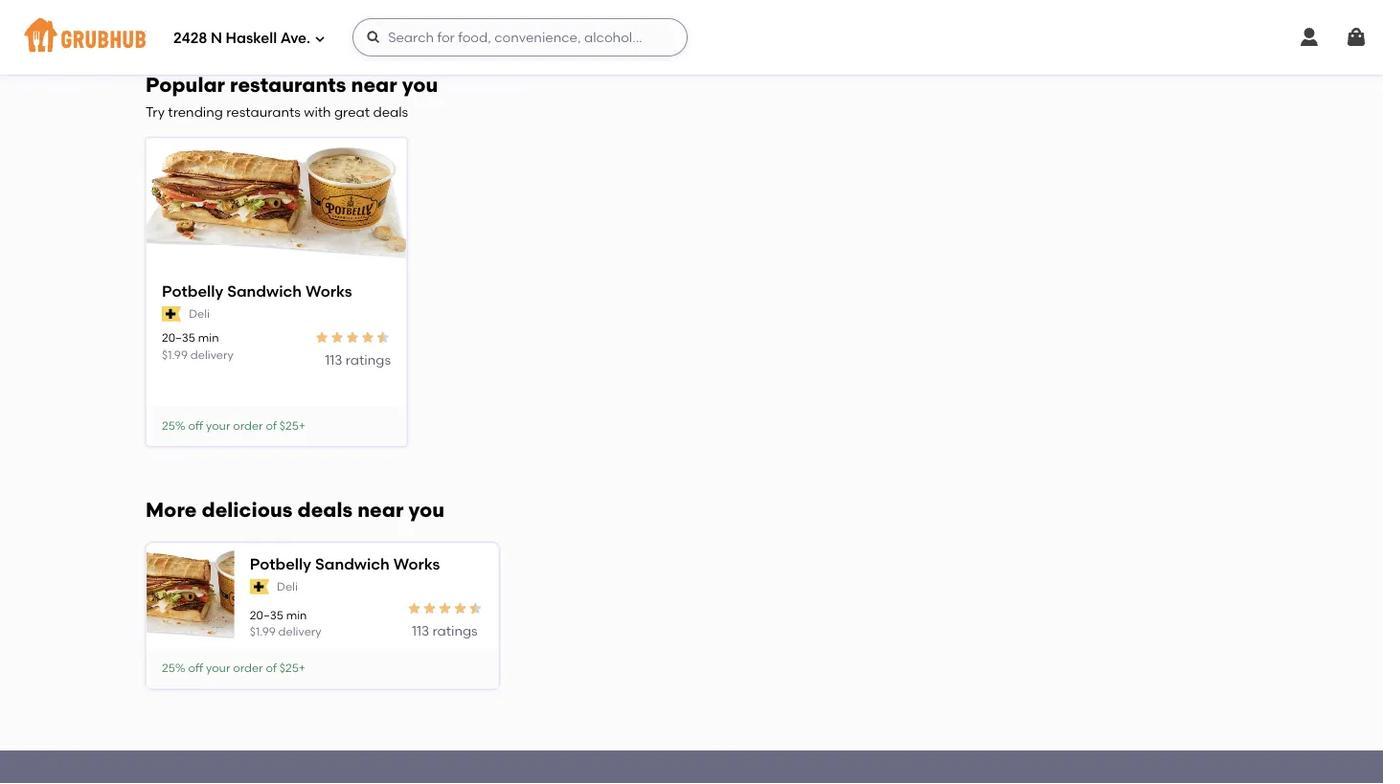 Task type: vqa. For each thing, say whether or not it's contained in the screenshot.
Credit cards
no



Task type: locate. For each thing, give the bounding box(es) containing it.
svg image right 'ave.'
[[314, 33, 326, 45]]

svg image
[[1298, 26, 1321, 49], [366, 30, 381, 45], [314, 33, 326, 45]]

113 for subscription pass image potbelly sandwich works link
[[412, 623, 429, 639]]

0 horizontal spatial 20–35
[[162, 331, 195, 345]]

0 horizontal spatial ratings
[[346, 351, 391, 368]]

deals right delicious
[[297, 498, 353, 522]]

0 horizontal spatial deals
[[297, 498, 353, 522]]

0 vertical spatial off
[[188, 419, 203, 433]]

0 vertical spatial 20–35 min $1.99 delivery
[[162, 331, 234, 362]]

0 vertical spatial potbelly
[[162, 282, 223, 300]]

1 vertical spatial potbelly
[[250, 555, 311, 573]]

1 horizontal spatial 20–35
[[250, 608, 283, 622]]

113 for potbelly sandwich works link for subscription pass icon
[[325, 351, 342, 368]]

20–35 min $1.99 delivery for subscription pass icon
[[162, 331, 234, 362]]

1 off from the top
[[188, 419, 203, 433]]

great
[[334, 103, 370, 120]]

Search for food, convenience, alcohol... search field
[[353, 18, 688, 57]]

order
[[233, 419, 263, 433], [233, 662, 263, 675]]

restaurants up with
[[230, 72, 346, 97]]

min
[[198, 331, 219, 345], [286, 608, 307, 622]]

2 25% off your order of $25+ from the top
[[162, 662, 306, 675]]

potbelly up subscription pass icon
[[162, 282, 223, 300]]

delivery
[[190, 348, 234, 362], [278, 625, 322, 639]]

25% off your order of $25+ up delicious
[[162, 419, 306, 433]]

potbelly up subscription pass image
[[250, 555, 311, 573]]

0 horizontal spatial delivery
[[190, 348, 234, 362]]

ratings
[[346, 351, 391, 368], [432, 623, 478, 639]]

restaurants left with
[[226, 103, 301, 120]]

0 horizontal spatial sandwich
[[227, 282, 302, 300]]

20–35 down subscription pass image
[[250, 608, 283, 622]]

1 vertical spatial 20–35 min $1.99 delivery
[[250, 608, 322, 639]]

2 your from the top
[[206, 662, 230, 675]]

1 vertical spatial ratings
[[432, 623, 478, 639]]

potbelly sandwich works
[[162, 282, 352, 300], [250, 555, 440, 573]]

ratings for subscription pass image potbelly sandwich works link
[[432, 623, 478, 639]]

1 vertical spatial near
[[358, 498, 404, 522]]

$1.99 for subscription pass icon
[[162, 348, 188, 362]]

0 vertical spatial 25% off your order of $25+
[[162, 419, 306, 433]]

1 horizontal spatial min
[[286, 608, 307, 622]]

deli
[[189, 307, 210, 321], [277, 580, 298, 594]]

1 vertical spatial $1.99
[[250, 625, 276, 639]]

0 horizontal spatial 113 ratings
[[325, 351, 391, 368]]

20–35 min $1.99 delivery down subscription pass icon
[[162, 331, 234, 362]]

0 horizontal spatial 20–35 min $1.99 delivery
[[162, 331, 234, 362]]

0 vertical spatial you
[[402, 72, 438, 97]]

113
[[325, 351, 342, 368], [412, 623, 429, 639]]

0 horizontal spatial potbelly
[[162, 282, 223, 300]]

deals right great
[[373, 103, 408, 120]]

2 $25+ from the top
[[279, 662, 306, 675]]

$25+
[[279, 419, 306, 433], [279, 662, 306, 675]]

113 ratings for potbelly sandwich works link for subscription pass icon
[[325, 351, 391, 368]]

2 of from the top
[[266, 662, 277, 675]]

of up the more delicious deals near you
[[266, 419, 277, 433]]

1 vertical spatial 113
[[412, 623, 429, 639]]

0 vertical spatial 113 ratings
[[325, 351, 391, 368]]

20–35 min $1.99 delivery down subscription pass image
[[250, 608, 322, 639]]

subscription pass image
[[250, 579, 269, 595]]

sandwich
[[227, 282, 302, 300], [315, 555, 390, 573]]

$1.99 down subscription pass image
[[250, 625, 276, 639]]

works
[[305, 282, 352, 300], [393, 555, 440, 573]]

1 horizontal spatial 113 ratings
[[412, 623, 478, 639]]

0 vertical spatial delivery
[[190, 348, 234, 362]]

0 vertical spatial potbelly sandwich works link
[[162, 280, 391, 302]]

1 horizontal spatial deals
[[373, 103, 408, 120]]

potbelly for subscription pass icon
[[162, 282, 223, 300]]

25% off your order of $25+ down subscription pass image
[[162, 662, 306, 675]]

0 vertical spatial potbelly sandwich works
[[162, 282, 352, 300]]

1 vertical spatial 20–35
[[250, 608, 283, 622]]

potbelly sandwich works down the more delicious deals near you
[[250, 555, 440, 573]]

20–35 min $1.99 delivery
[[162, 331, 234, 362], [250, 608, 322, 639]]

1 potbelly sandwich works logo image from the top
[[147, 138, 406, 267]]

$1.99 for subscription pass image
[[250, 625, 276, 639]]

1 your from the top
[[206, 419, 230, 433]]

of
[[266, 419, 277, 433], [266, 662, 277, 675]]

1 vertical spatial 113 ratings
[[412, 623, 478, 639]]

potbelly sandwich works up subscription pass icon
[[162, 282, 352, 300]]

1 vertical spatial potbelly sandwich works logo image
[[147, 542, 235, 651]]

1 vertical spatial delivery
[[278, 625, 322, 639]]

1 horizontal spatial potbelly
[[250, 555, 311, 573]]

0 vertical spatial your
[[206, 419, 230, 433]]

star icon image
[[314, 330, 329, 345], [329, 330, 345, 345], [345, 330, 360, 345], [360, 330, 375, 345], [375, 330, 391, 345], [375, 330, 391, 345], [406, 601, 422, 617], [422, 601, 437, 617], [437, 601, 452, 617], [452, 601, 468, 617], [468, 601, 483, 617], [468, 601, 483, 617]]

potbelly sandwich works logo image
[[147, 138, 406, 267], [147, 542, 235, 651]]

1 vertical spatial works
[[393, 555, 440, 573]]

main navigation navigation
[[0, 0, 1383, 75]]

deli right subscription pass icon
[[189, 307, 210, 321]]

svg image up great
[[366, 30, 381, 45]]

near inside popular restaurants near you try trending restaurants with great deals
[[351, 72, 397, 97]]

20–35 for subscription pass image
[[250, 608, 283, 622]]

0 vertical spatial deli
[[189, 307, 210, 321]]

0 vertical spatial of
[[266, 419, 277, 433]]

0 horizontal spatial 113
[[325, 351, 342, 368]]

potbelly sandwich works link for subscription pass image
[[250, 553, 483, 575]]

with
[[304, 103, 331, 120]]

1 vertical spatial off
[[188, 662, 203, 675]]

svg image left svg image
[[1298, 26, 1321, 49]]

25%
[[162, 419, 186, 433], [162, 662, 186, 675]]

off
[[188, 419, 203, 433], [188, 662, 203, 675]]

0 vertical spatial ratings
[[346, 351, 391, 368]]

1 vertical spatial potbelly sandwich works
[[250, 555, 440, 573]]

more
[[146, 498, 197, 522]]

0 vertical spatial works
[[305, 282, 352, 300]]

1 horizontal spatial 20–35 min $1.99 delivery
[[250, 608, 322, 639]]

of down subscription pass image
[[266, 662, 277, 675]]

try
[[146, 103, 165, 120]]

1 horizontal spatial deli
[[277, 580, 298, 594]]

1 vertical spatial 25%
[[162, 662, 186, 675]]

0 vertical spatial potbelly sandwich works logo image
[[147, 138, 406, 267]]

0 horizontal spatial works
[[305, 282, 352, 300]]

near
[[351, 72, 397, 97], [358, 498, 404, 522]]

potbelly
[[162, 282, 223, 300], [250, 555, 311, 573]]

popular restaurants near you try trending restaurants with great deals
[[146, 72, 438, 120]]

$1.99
[[162, 348, 188, 362], [250, 625, 276, 639]]

ave.
[[280, 30, 310, 47]]

0 vertical spatial restaurants
[[230, 72, 346, 97]]

ratings for potbelly sandwich works link for subscription pass icon
[[346, 351, 391, 368]]

1 of from the top
[[266, 419, 277, 433]]

20–35
[[162, 331, 195, 345], [250, 608, 283, 622]]

potbelly sandwich works for subscription pass image
[[250, 555, 440, 573]]

$1.99 down subscription pass icon
[[162, 348, 188, 362]]

1 horizontal spatial $1.99
[[250, 625, 276, 639]]

1 horizontal spatial ratings
[[432, 623, 478, 639]]

113 ratings for subscription pass image potbelly sandwich works link
[[412, 623, 478, 639]]

1 vertical spatial 25% off your order of $25+
[[162, 662, 306, 675]]

1 horizontal spatial 113
[[412, 623, 429, 639]]

1 vertical spatial of
[[266, 662, 277, 675]]

deals
[[373, 103, 408, 120], [297, 498, 353, 522]]

1 vertical spatial order
[[233, 662, 263, 675]]

deli right subscription pass image
[[277, 580, 298, 594]]

0 vertical spatial min
[[198, 331, 219, 345]]

you
[[402, 72, 438, 97], [408, 498, 444, 522]]

113 ratings
[[325, 351, 391, 368], [412, 623, 478, 639]]

0 vertical spatial order
[[233, 419, 263, 433]]

potbelly sandwich works link
[[162, 280, 391, 302], [250, 553, 483, 575]]

1 vertical spatial your
[[206, 662, 230, 675]]

your
[[206, 419, 230, 433], [206, 662, 230, 675]]

0 vertical spatial 113
[[325, 351, 342, 368]]

0 horizontal spatial svg image
[[314, 33, 326, 45]]

2 order from the top
[[233, 662, 263, 675]]

trending
[[168, 103, 223, 120]]

0 horizontal spatial $1.99
[[162, 348, 188, 362]]

1 horizontal spatial works
[[393, 555, 440, 573]]

1 horizontal spatial sandwich
[[315, 555, 390, 573]]

deli for subscription pass image
[[277, 580, 298, 594]]

0 vertical spatial 25%
[[162, 419, 186, 433]]

0 vertical spatial 20–35
[[162, 331, 195, 345]]

0 vertical spatial near
[[351, 72, 397, 97]]

0 horizontal spatial min
[[198, 331, 219, 345]]

0 horizontal spatial deli
[[189, 307, 210, 321]]

1 horizontal spatial delivery
[[278, 625, 322, 639]]

delivery for subscription pass icon
[[190, 348, 234, 362]]

0 vertical spatial deals
[[373, 103, 408, 120]]

order down subscription pass image
[[233, 662, 263, 675]]

2 potbelly sandwich works logo image from the top
[[147, 542, 235, 651]]

1 vertical spatial restaurants
[[226, 103, 301, 120]]

potbelly sandwich works link for subscription pass icon
[[162, 280, 391, 302]]

20–35 down subscription pass icon
[[162, 331, 195, 345]]

order up delicious
[[233, 419, 263, 433]]

delivery for subscription pass image
[[278, 625, 322, 639]]

0 vertical spatial $25+
[[279, 419, 306, 433]]

1 vertical spatial $25+
[[279, 662, 306, 675]]

1 vertical spatial min
[[286, 608, 307, 622]]

1 vertical spatial deli
[[277, 580, 298, 594]]

0 vertical spatial sandwich
[[227, 282, 302, 300]]

1 vertical spatial sandwich
[[315, 555, 390, 573]]

0 vertical spatial $1.99
[[162, 348, 188, 362]]

1 vertical spatial potbelly sandwich works link
[[250, 553, 483, 575]]

20–35 min $1.99 delivery for subscription pass image
[[250, 608, 322, 639]]

20–35 for subscription pass icon
[[162, 331, 195, 345]]

restaurants
[[230, 72, 346, 97], [226, 103, 301, 120]]

25% off your order of $25+
[[162, 419, 306, 433], [162, 662, 306, 675]]



Task type: describe. For each thing, give the bounding box(es) containing it.
svg image
[[1345, 26, 1368, 49]]

subscription pass image
[[162, 306, 181, 322]]

sandwich for subscription pass icon
[[227, 282, 302, 300]]

2 horizontal spatial svg image
[[1298, 26, 1321, 49]]

n
[[211, 30, 222, 47]]

1 vertical spatial you
[[408, 498, 444, 522]]

1 25% from the top
[[162, 419, 186, 433]]

min for subscription pass icon
[[198, 331, 219, 345]]

min for subscription pass image
[[286, 608, 307, 622]]

2 25% from the top
[[162, 662, 186, 675]]

1 horizontal spatial svg image
[[366, 30, 381, 45]]

more delicious deals near you
[[146, 498, 444, 522]]

deli for subscription pass icon
[[189, 307, 210, 321]]

sandwich for subscription pass image
[[315, 555, 390, 573]]

deals inside popular restaurants near you try trending restaurants with great deals
[[373, 103, 408, 120]]

2428 n haskell ave.
[[173, 30, 310, 47]]

potbelly sandwich works logo image for subscription pass image potbelly sandwich works link
[[147, 542, 235, 651]]

delicious
[[202, 498, 293, 522]]

popular
[[146, 72, 225, 97]]

1 vertical spatial deals
[[297, 498, 353, 522]]

potbelly sandwich works logo image for potbelly sandwich works link for subscription pass icon
[[147, 138, 406, 267]]

1 $25+ from the top
[[279, 419, 306, 433]]

potbelly sandwich works for subscription pass icon
[[162, 282, 352, 300]]

2 off from the top
[[188, 662, 203, 675]]

you inside popular restaurants near you try trending restaurants with great deals
[[402, 72, 438, 97]]

haskell
[[226, 30, 277, 47]]

1 order from the top
[[233, 419, 263, 433]]

potbelly for subscription pass image
[[250, 555, 311, 573]]

works for potbelly sandwich works link for subscription pass icon
[[305, 282, 352, 300]]

2428
[[173, 30, 207, 47]]

1 25% off your order of $25+ from the top
[[162, 419, 306, 433]]

works for subscription pass image potbelly sandwich works link
[[393, 555, 440, 573]]



